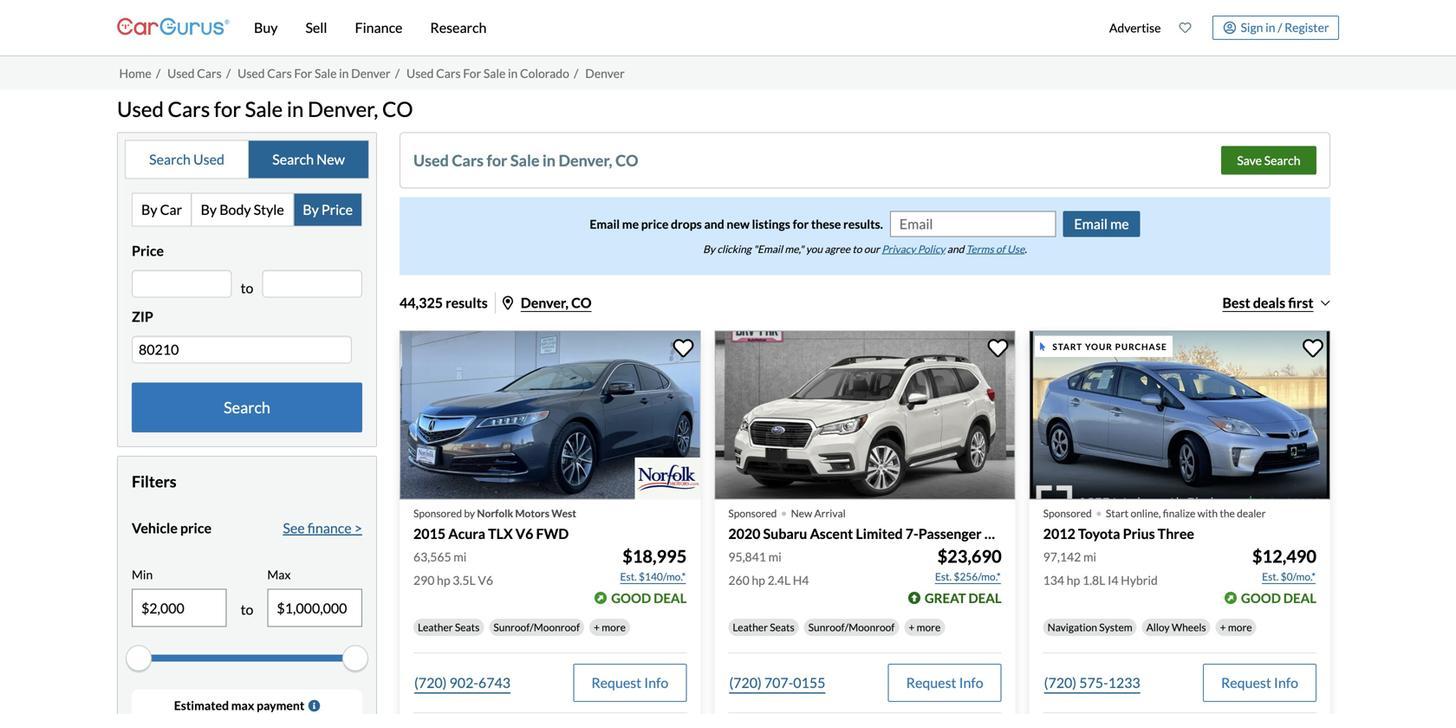Task type: vqa. For each thing, say whether or not it's contained in the screenshot.
right + more
yes



Task type: locate. For each thing, give the bounding box(es) containing it.
0 vertical spatial tab list
[[125, 140, 369, 179]]

0 horizontal spatial leather seats
[[418, 621, 480, 634]]

to left our
[[853, 243, 862, 255]]

info for $23,690
[[959, 674, 984, 691]]

1 vertical spatial and
[[948, 243, 964, 255]]

0 vertical spatial v6
[[516, 526, 534, 542]]

online,
[[1131, 507, 1161, 520]]

v6 down motors
[[516, 526, 534, 542]]

gray 2015 acura tlx v6 fwd sedan front-wheel drive 9-speed automatic image
[[400, 331, 701, 500]]

vehicle price
[[132, 520, 212, 537]]

awd
[[985, 526, 1019, 542]]

1 vertical spatial to
[[241, 279, 254, 296]]

hp right "260"
[[752, 573, 765, 588]]

est. down $18,995 at the left of page
[[620, 570, 637, 583]]

1 info from the left
[[644, 674, 669, 691]]

tab list containing search used
[[125, 140, 369, 179]]

hp right '134'
[[1067, 573, 1080, 588]]

Price number field
[[132, 270, 232, 298]]

1 + from the left
[[594, 621, 600, 634]]

seats for ·
[[770, 621, 795, 634]]

hp right "290"
[[437, 573, 450, 588]]

2 horizontal spatial more
[[1228, 621, 1252, 634]]

(720) 902-6743
[[414, 674, 511, 691]]

info for $12,490
[[1274, 674, 1299, 691]]

(720) left 707-
[[729, 674, 762, 691]]

0 horizontal spatial est.
[[620, 570, 637, 583]]

sponsored inside sponsored · new arrival 2020 subaru ascent limited 7-passenger awd
[[729, 507, 777, 520]]

1 horizontal spatial leather
[[733, 621, 768, 634]]

email
[[1074, 215, 1108, 232], [590, 217, 620, 231]]

est. inside $18,995 est. $140/mo.*
[[620, 570, 637, 583]]

2 leather from the left
[[733, 621, 768, 634]]

search right save
[[1265, 153, 1301, 168]]

(720) left 575-
[[1044, 674, 1077, 691]]

0 horizontal spatial co
[[382, 97, 413, 121]]

sunroof/moonroof down h4
[[809, 621, 895, 634]]

+ more
[[594, 621, 626, 634], [909, 621, 941, 634], [1220, 621, 1252, 634]]

est. for $23,690
[[935, 570, 952, 583]]

request info for $18,995
[[592, 674, 669, 691]]

you
[[806, 243, 823, 255]]

mi up 2.4l
[[769, 550, 782, 564]]

1 horizontal spatial good
[[1241, 590, 1281, 606]]

good for norfolk motors west
[[611, 590, 651, 606]]

1 horizontal spatial more
[[917, 621, 941, 634]]

more down est. $140/mo.* button
[[602, 621, 626, 634]]

good for ·
[[1241, 590, 1281, 606]]

6743
[[479, 674, 511, 691]]

1 vertical spatial tab list
[[132, 193, 362, 227]]

to up zip phone field at the left of page
[[241, 279, 254, 296]]

navigation
[[1048, 621, 1098, 634]]

more for $23,690
[[917, 621, 941, 634]]

ascent
[[810, 526, 853, 542]]

seats down 2.4l
[[770, 621, 795, 634]]

575-
[[1080, 674, 1109, 691]]

1 request from the left
[[592, 674, 642, 691]]

3 request info button from the left
[[1203, 664, 1317, 702]]

3 request from the left
[[1222, 674, 1272, 691]]

0 horizontal spatial mi
[[454, 550, 467, 564]]

2 request info button from the left
[[888, 664, 1002, 702]]

0 horizontal spatial seats
[[455, 621, 480, 634]]

1 horizontal spatial for
[[463, 66, 481, 80]]

by left 'body' at the left of the page
[[201, 201, 217, 218]]

3 + from the left
[[1220, 621, 1226, 634]]

0 vertical spatial price
[[641, 217, 669, 231]]

finance
[[308, 520, 352, 537]]

see finance >
[[283, 520, 362, 537]]

1 horizontal spatial co
[[571, 294, 592, 311]]

i4
[[1108, 573, 1119, 588]]

price left drops
[[641, 217, 669, 231]]

0 horizontal spatial v6
[[478, 573, 493, 588]]

1 horizontal spatial ·
[[1096, 497, 1103, 528]]

0 horizontal spatial sunroof/moonroof
[[494, 621, 580, 634]]

v6 inside '63,565 mi 290 hp 3.5l v6'
[[478, 573, 493, 588]]

2 horizontal spatial info
[[1274, 674, 1299, 691]]

$12,490
[[1253, 546, 1317, 567]]

leather seats for by
[[418, 621, 480, 634]]

me for email me price drops and new listings for these results.
[[622, 217, 639, 231]]

$18,995
[[623, 546, 687, 567]]

1 horizontal spatial mi
[[769, 550, 782, 564]]

used inside tab
[[193, 151, 225, 168]]

1 mi from the left
[[454, 550, 467, 564]]

new up by price
[[317, 151, 345, 168]]

0 horizontal spatial price
[[180, 520, 212, 537]]

great deal
[[925, 590, 1002, 606]]

1 request info from the left
[[592, 674, 669, 691]]

info circle image
[[308, 700, 320, 712]]

search up style
[[272, 151, 314, 168]]

leather
[[418, 621, 453, 634], [733, 621, 768, 634]]

mi inside '63,565 mi 290 hp 3.5l v6'
[[454, 550, 467, 564]]

3 (720) from the left
[[1044, 674, 1077, 691]]

3 + more from the left
[[1220, 621, 1252, 634]]

1 horizontal spatial start
[[1106, 507, 1129, 520]]

by left car
[[141, 201, 157, 218]]

mi for $18,995
[[454, 550, 467, 564]]

sunroof/moonroof up 6743
[[494, 621, 580, 634]]

1 good from the left
[[611, 590, 651, 606]]

0 horizontal spatial used cars for sale in denver, co
[[117, 97, 413, 121]]

terms of use link
[[966, 243, 1025, 255]]

by clicking "email me," you agree to our privacy policy and terms of use .
[[703, 243, 1027, 255]]

/ right colorado
[[574, 66, 579, 80]]

0 horizontal spatial for
[[214, 97, 241, 121]]

2 horizontal spatial + more
[[1220, 621, 1252, 634]]

1 horizontal spatial request info button
[[888, 664, 1002, 702]]

3 info from the left
[[1274, 674, 1299, 691]]

price down search new tab
[[322, 201, 353, 218]]

0 vertical spatial used cars for sale in denver, co
[[117, 97, 413, 121]]

+
[[594, 621, 600, 634], [909, 621, 915, 634], [1220, 621, 1226, 634]]

2 + more from the left
[[909, 621, 941, 634]]

1 vertical spatial v6
[[478, 573, 493, 588]]

1 horizontal spatial used cars for sale in denver, co
[[414, 151, 639, 170]]

start right mouse pointer icon
[[1053, 341, 1083, 352]]

purchase
[[1116, 341, 1168, 352]]

1 horizontal spatial request info
[[907, 674, 984, 691]]

2 leather seats from the left
[[733, 621, 795, 634]]

by for by body style
[[201, 201, 217, 218]]

fwd
[[536, 526, 569, 542]]

good down est. $140/mo.* button
[[611, 590, 651, 606]]

tab list containing by car
[[132, 193, 362, 227]]

email me button
[[1063, 211, 1141, 237]]

0 vertical spatial start
[[1053, 341, 1083, 352]]

hp inside 95,841 mi 260 hp 2.4l h4
[[752, 573, 765, 588]]

user icon image
[[1224, 21, 1236, 34]]

2 vertical spatial to
[[241, 601, 254, 618]]

3 deal from the left
[[1284, 590, 1317, 606]]

for
[[214, 97, 241, 121], [487, 151, 508, 170], [793, 217, 809, 231]]

new
[[317, 151, 345, 168], [791, 507, 812, 520]]

0 horizontal spatial more
[[602, 621, 626, 634]]

1 horizontal spatial est.
[[935, 570, 952, 583]]

0 horizontal spatial leather
[[418, 621, 453, 634]]

advertise
[[1110, 20, 1161, 35]]

search for search new
[[272, 151, 314, 168]]

1 · from the left
[[781, 497, 788, 528]]

95,841 mi 260 hp 2.4l h4
[[729, 550, 809, 588]]

0 horizontal spatial sponsored
[[414, 507, 462, 520]]

to right the min text box
[[241, 601, 254, 618]]

2 horizontal spatial hp
[[1067, 573, 1080, 588]]

style
[[254, 201, 284, 218]]

mi up 3.5l
[[454, 550, 467, 564]]

0155
[[794, 674, 826, 691]]

zip
[[132, 308, 153, 325]]

tlx
[[488, 526, 513, 542]]

price inside by price tab
[[322, 201, 353, 218]]

and right policy
[[948, 243, 964, 255]]

hp inside 97,142 mi 134 hp 1.8l i4 hybrid
[[1067, 573, 1080, 588]]

134
[[1044, 573, 1065, 588]]

7-
[[906, 526, 919, 542]]

2 horizontal spatial for
[[793, 217, 809, 231]]

2 horizontal spatial (720)
[[1044, 674, 1077, 691]]

deal down '$140/mo.*'
[[654, 590, 687, 606]]

request info button for $23,690
[[888, 664, 1002, 702]]

1 vertical spatial for
[[487, 151, 508, 170]]

2 sponsored from the left
[[729, 507, 777, 520]]

+ for $12,490
[[1220, 621, 1226, 634]]

deal for $23,690
[[969, 590, 1002, 606]]

seats for by
[[455, 621, 480, 634]]

deal down $0/mo.* at the bottom right
[[1284, 590, 1317, 606]]

for down research popup button
[[463, 66, 481, 80]]

2 horizontal spatial +
[[1220, 621, 1226, 634]]

leather for ·
[[733, 621, 768, 634]]

3 hp from the left
[[1067, 573, 1080, 588]]

save search
[[1238, 153, 1301, 168]]

0 horizontal spatial request info button
[[573, 664, 687, 702]]

for down sell popup button
[[294, 66, 312, 80]]

leather seats
[[418, 621, 480, 634], [733, 621, 795, 634]]

good deal
[[611, 590, 687, 606], [1241, 590, 1317, 606]]

+ more right wheels
[[1220, 621, 1252, 634]]

· inside sponsored · new arrival 2020 subaru ascent limited 7-passenger awd
[[781, 497, 788, 528]]

2 · from the left
[[1096, 497, 1103, 528]]

1 horizontal spatial good deal
[[1241, 590, 1317, 606]]

1 (720) from the left
[[414, 674, 447, 691]]

search inside button
[[1265, 153, 1301, 168]]

+ more for $18,995
[[594, 621, 626, 634]]

0 horizontal spatial ·
[[781, 497, 788, 528]]

hp for $23,690
[[752, 573, 765, 588]]

0 horizontal spatial new
[[317, 151, 345, 168]]

3 sponsored from the left
[[1044, 507, 1092, 520]]

mi inside 97,142 mi 134 hp 1.8l i4 hybrid
[[1084, 550, 1097, 564]]

sponsored inside sponsored by norfolk motors west 2015 acura tlx v6 fwd
[[414, 507, 462, 520]]

start your purchase
[[1053, 341, 1168, 352]]

norfolk motors west image
[[635, 458, 701, 500]]

email inside the email me button
[[1074, 215, 1108, 232]]

search down zip phone field at the left of page
[[224, 398, 270, 417]]

0 vertical spatial price
[[322, 201, 353, 218]]

sponsored by norfolk motors west 2015 acura tlx v6 fwd
[[414, 507, 576, 542]]

3 est. from the left
[[1262, 570, 1279, 583]]

mi up 1.8l
[[1084, 550, 1097, 564]]

2 hp from the left
[[752, 573, 765, 588]]

0 horizontal spatial +
[[594, 621, 600, 634]]

2 seats from the left
[[770, 621, 795, 634]]

260
[[729, 573, 750, 588]]

sponsored up 2020 at the right of page
[[729, 507, 777, 520]]

privacy policy link
[[882, 243, 946, 255]]

2 horizontal spatial request
[[1222, 674, 1272, 691]]

1 horizontal spatial email
[[1074, 215, 1108, 232]]

0 horizontal spatial denver
[[351, 66, 391, 80]]

more
[[602, 621, 626, 634], [917, 621, 941, 634], [1228, 621, 1252, 634]]

est. $0/mo.* button
[[1262, 568, 1317, 586]]

1 horizontal spatial v6
[[516, 526, 534, 542]]

0 horizontal spatial deal
[[654, 590, 687, 606]]

1 hp from the left
[[437, 573, 450, 588]]

v6 right 3.5l
[[478, 573, 493, 588]]

3 mi from the left
[[1084, 550, 1097, 564]]

1 horizontal spatial me
[[1111, 215, 1129, 232]]

1 horizontal spatial seats
[[770, 621, 795, 634]]

new up subaru
[[791, 507, 812, 520]]

price right vehicle
[[180, 520, 212, 537]]

1 horizontal spatial sponsored
[[729, 507, 777, 520]]

1 est. from the left
[[620, 570, 637, 583]]

est.
[[620, 570, 637, 583], [935, 570, 952, 583], [1262, 570, 1279, 583]]

1 horizontal spatial price
[[322, 201, 353, 218]]

1 leather seats from the left
[[418, 621, 480, 634]]

+ more down great
[[909, 621, 941, 634]]

good deal down est. $0/mo.* button
[[1241, 590, 1317, 606]]

0 horizontal spatial request
[[592, 674, 642, 691]]

info for $18,995
[[644, 674, 669, 691]]

by right style
[[303, 201, 319, 218]]

by car tab
[[133, 194, 192, 226]]

0 horizontal spatial start
[[1053, 341, 1083, 352]]

(720) for $12,490
[[1044, 674, 1077, 691]]

used cars for sale in denver, co
[[117, 97, 413, 121], [414, 151, 639, 170]]

2 request info from the left
[[907, 674, 984, 691]]

leather down "260"
[[733, 621, 768, 634]]

request info for $23,690
[[907, 674, 984, 691]]

2 horizontal spatial est.
[[1262, 570, 1279, 583]]

mi for $12,490
[[1084, 550, 1097, 564]]

1 good deal from the left
[[611, 590, 687, 606]]

search up car
[[149, 151, 191, 168]]

for
[[294, 66, 312, 80], [463, 66, 481, 80]]

0 vertical spatial co
[[382, 97, 413, 121]]

1 horizontal spatial (720)
[[729, 674, 762, 691]]

seats down 3.5l
[[455, 621, 480, 634]]

start up the toyota
[[1106, 507, 1129, 520]]

3 request info from the left
[[1222, 674, 1299, 691]]

1 vertical spatial co
[[616, 151, 639, 170]]

co
[[382, 97, 413, 121], [616, 151, 639, 170], [571, 294, 592, 311]]

2 horizontal spatial request info
[[1222, 674, 1299, 691]]

707-
[[765, 674, 794, 691]]

1 horizontal spatial info
[[959, 674, 984, 691]]

1 horizontal spatial hp
[[752, 573, 765, 588]]

1 more from the left
[[602, 621, 626, 634]]

1 vertical spatial price
[[180, 520, 212, 537]]

0 horizontal spatial + more
[[594, 621, 626, 634]]

alloy wheels
[[1147, 621, 1207, 634]]

request
[[592, 674, 642, 691], [907, 674, 957, 691], [1222, 674, 1272, 691]]

hp for $12,490
[[1067, 573, 1080, 588]]

request info
[[592, 674, 669, 691], [907, 674, 984, 691], [1222, 674, 1299, 691]]

>
[[354, 520, 362, 537]]

price down the by car
[[132, 242, 164, 259]]

cars
[[197, 66, 222, 80], [267, 66, 292, 80], [436, 66, 461, 80], [168, 97, 210, 121], [452, 151, 484, 170]]

2 mi from the left
[[769, 550, 782, 564]]

est. up great
[[935, 570, 952, 583]]

menu bar
[[230, 0, 1101, 55]]

1 horizontal spatial denver
[[585, 66, 625, 80]]

hybrid
[[1121, 573, 1158, 588]]

me inside button
[[1111, 215, 1129, 232]]

our
[[864, 243, 880, 255]]

2 info from the left
[[959, 674, 984, 691]]

2 request from the left
[[907, 674, 957, 691]]

2 good from the left
[[1241, 590, 1281, 606]]

more right wheels
[[1228, 621, 1252, 634]]

sponsored up 2015
[[414, 507, 462, 520]]

search used
[[149, 151, 225, 168]]

1 seats from the left
[[455, 621, 480, 634]]

good down est. $0/mo.* button
[[1241, 590, 1281, 606]]

three
[[1158, 526, 1195, 542]]

good
[[611, 590, 651, 606], [1241, 590, 1281, 606]]

acura
[[448, 526, 485, 542]]

sponsored up 2012
[[1044, 507, 1092, 520]]

0 horizontal spatial hp
[[437, 573, 450, 588]]

leather seats down 2.4l
[[733, 621, 795, 634]]

agree
[[825, 243, 851, 255]]

1 horizontal spatial new
[[791, 507, 812, 520]]

2 est. from the left
[[935, 570, 952, 583]]

1 leather from the left
[[418, 621, 453, 634]]

2 deal from the left
[[969, 590, 1002, 606]]

sign
[[1241, 20, 1264, 34]]

2 vertical spatial co
[[571, 294, 592, 311]]

2 horizontal spatial co
[[616, 151, 639, 170]]

0 horizontal spatial for
[[294, 66, 312, 80]]

h4
[[793, 573, 809, 588]]

2 more from the left
[[917, 621, 941, 634]]

and left new
[[704, 217, 725, 231]]

search
[[149, 151, 191, 168], [272, 151, 314, 168], [1265, 153, 1301, 168], [224, 398, 270, 417]]

search used tab
[[126, 141, 249, 178]]

more down great
[[917, 621, 941, 634]]

1 horizontal spatial sunroof/moonroof
[[809, 621, 895, 634]]

good deal down est. $140/mo.* button
[[611, 590, 687, 606]]

(720) 902-6743 button
[[414, 664, 512, 702]]

2 (720) from the left
[[729, 674, 762, 691]]

map marker alt image
[[503, 296, 513, 310]]

sponsored inside sponsored · start online, finalize with the dealer 2012 toyota prius three
[[1044, 507, 1092, 520]]

leather down "290"
[[418, 621, 453, 634]]

2 horizontal spatial mi
[[1084, 550, 1097, 564]]

register
[[1285, 20, 1330, 34]]

denver down finance popup button
[[351, 66, 391, 80]]

0 horizontal spatial good deal
[[611, 590, 687, 606]]

leather seats down 3.5l
[[418, 621, 480, 634]]

(720) left the 902-
[[414, 674, 447, 691]]

search inside "button"
[[224, 398, 270, 417]]

2 + from the left
[[909, 621, 915, 634]]

denver right colorado
[[585, 66, 625, 80]]

0 horizontal spatial me
[[622, 217, 639, 231]]

cargurus logo homepage link link
[[117, 3, 230, 52]]

body
[[220, 201, 251, 218]]

1 horizontal spatial deal
[[969, 590, 1002, 606]]

by price tab
[[294, 194, 362, 226]]

44,325 results
[[400, 294, 488, 311]]

2 for from the left
[[463, 66, 481, 80]]

3 more from the left
[[1228, 621, 1252, 634]]

/ left register
[[1278, 20, 1283, 34]]

1 deal from the left
[[654, 590, 687, 606]]

0 horizontal spatial request info
[[592, 674, 669, 691]]

sign in / register
[[1241, 20, 1330, 34]]

tab list
[[125, 140, 369, 179], [132, 193, 362, 227]]

v6 inside sponsored by norfolk motors west 2015 acura tlx v6 fwd
[[516, 526, 534, 542]]

finance button
[[341, 0, 417, 55]]

ZIP telephone field
[[132, 336, 352, 364]]

clicking
[[717, 243, 752, 255]]

Min text field
[[133, 590, 226, 627]]

2 good deal from the left
[[1241, 590, 1317, 606]]

email for email me
[[1074, 215, 1108, 232]]

est. inside the $23,690 est. $256/mo.*
[[935, 570, 952, 583]]

· right 2020 at the right of page
[[781, 497, 788, 528]]

1 + more from the left
[[594, 621, 626, 634]]

1 vertical spatial start
[[1106, 507, 1129, 520]]

hp inside '63,565 mi 290 hp 3.5l v6'
[[437, 573, 450, 588]]

save search button
[[1221, 146, 1317, 175]]

policy
[[918, 243, 946, 255]]

(720) inside button
[[729, 674, 762, 691]]

1 vertical spatial new
[[791, 507, 812, 520]]

0 vertical spatial and
[[704, 217, 725, 231]]

denver,
[[308, 97, 378, 121], [559, 151, 613, 170], [521, 294, 569, 311]]

1 request info button from the left
[[573, 664, 687, 702]]

1 sponsored from the left
[[414, 507, 462, 520]]

est. inside $12,490 est. $0/mo.*
[[1262, 570, 1279, 583]]

request for $12,490
[[1222, 674, 1272, 691]]

sponsored
[[414, 507, 462, 520], [729, 507, 777, 520], [1044, 507, 1092, 520]]

· inside sponsored · start online, finalize with the dealer 2012 toyota prius three
[[1096, 497, 1103, 528]]

sell button
[[292, 0, 341, 55]]

1 sunroof/moonroof from the left
[[494, 621, 580, 634]]

mi inside 95,841 mi 260 hp 2.4l h4
[[769, 550, 782, 564]]

2 horizontal spatial sponsored
[[1044, 507, 1092, 520]]

0 horizontal spatial good
[[611, 590, 651, 606]]

2 horizontal spatial request info button
[[1203, 664, 1317, 702]]

2 horizontal spatial deal
[[1284, 590, 1317, 606]]

0 horizontal spatial info
[[644, 674, 669, 691]]

+ more for $12,490
[[1220, 621, 1252, 634]]

menu
[[1101, 3, 1340, 52]]

+ more down est. $140/mo.* button
[[594, 621, 626, 634]]

· right 2012
[[1096, 497, 1103, 528]]

0 horizontal spatial price
[[132, 242, 164, 259]]

deal down $256/mo.*
[[969, 590, 1002, 606]]

est. down $12,490 on the bottom of the page
[[1262, 570, 1279, 583]]

2 sunroof/moonroof from the left
[[809, 621, 895, 634]]



Task type: describe. For each thing, give the bounding box(es) containing it.
2012
[[1044, 526, 1076, 542]]

sunroof/moonroof for ·
[[809, 621, 895, 634]]

mouse pointer image
[[1040, 342, 1046, 351]]

navigation system
[[1048, 621, 1133, 634]]

motors
[[515, 507, 550, 520]]

research
[[430, 19, 487, 36]]

results.
[[844, 217, 883, 231]]

saved cars image
[[1179, 22, 1192, 34]]

new inside tab
[[317, 151, 345, 168]]

good deal for norfolk motors west
[[611, 590, 687, 606]]

· for $23,690
[[781, 497, 788, 528]]

menu containing sign in / register
[[1101, 3, 1340, 52]]

est. $256/mo.* button
[[935, 568, 1002, 586]]

search for search
[[224, 398, 270, 417]]

with
[[1198, 507, 1218, 520]]

menu bar containing buy
[[230, 0, 1101, 55]]

.
[[1025, 243, 1027, 255]]

sponsored · start online, finalize with the dealer 2012 toyota prius three
[[1044, 497, 1266, 542]]

privacy
[[882, 243, 916, 255]]

great
[[925, 590, 966, 606]]

/ right "used cars" link
[[226, 66, 231, 80]]

use
[[1007, 243, 1025, 255]]

902-
[[450, 674, 479, 691]]

$140/mo.*
[[639, 570, 686, 583]]

· for $12,490
[[1096, 497, 1103, 528]]

more for $18,995
[[602, 621, 626, 634]]

request for $23,690
[[907, 674, 957, 691]]

search for search used
[[149, 151, 191, 168]]

arrival
[[814, 507, 846, 520]]

1 vertical spatial price
[[132, 242, 164, 259]]

2 denver from the left
[[585, 66, 625, 80]]

used cars link
[[167, 66, 222, 80]]

44,325
[[400, 294, 443, 311]]

0 vertical spatial denver,
[[308, 97, 378, 121]]

deal for $12,490
[[1284, 590, 1317, 606]]

request info for $12,490
[[1222, 674, 1299, 691]]

1 horizontal spatial and
[[948, 243, 964, 255]]

sponsored for $18,995
[[414, 507, 462, 520]]

sponsored for $12,490
[[1044, 507, 1092, 520]]

dealer
[[1237, 507, 1266, 520]]

/ down finance popup button
[[395, 66, 400, 80]]

Email email field
[[891, 212, 1055, 236]]

more for $12,490
[[1228, 621, 1252, 634]]

denver, co button
[[503, 294, 592, 311]]

estimated max payment
[[174, 698, 305, 713]]

1 vertical spatial denver,
[[559, 151, 613, 170]]

$0/mo.*
[[1281, 570, 1316, 583]]

payment
[[257, 698, 305, 713]]

by
[[464, 507, 475, 520]]

/ inside menu item
[[1278, 20, 1283, 34]]

max
[[231, 698, 254, 713]]

by price
[[303, 201, 353, 218]]

car
[[160, 201, 182, 218]]

in inside menu item
[[1266, 20, 1276, 34]]

denver, co
[[521, 294, 592, 311]]

63,565 mi 290 hp 3.5l v6
[[414, 550, 493, 588]]

1 vertical spatial used cars for sale in denver, co
[[414, 151, 639, 170]]

0 vertical spatial for
[[214, 97, 241, 121]]

+ for $23,690
[[909, 621, 915, 634]]

advertise link
[[1101, 3, 1170, 52]]

used cars for sale in colorado link
[[407, 66, 570, 80]]

2 vertical spatial for
[[793, 217, 809, 231]]

63,565
[[414, 550, 451, 564]]

used cars for sale in denver link
[[238, 66, 391, 80]]

new inside sponsored · new arrival 2020 subaru ascent limited 7-passenger awd
[[791, 507, 812, 520]]

of
[[996, 243, 1005, 255]]

sponsored for $23,690
[[729, 507, 777, 520]]

1 denver from the left
[[351, 66, 391, 80]]

alloy
[[1147, 621, 1170, 634]]

toyota
[[1078, 526, 1121, 542]]

est. for $12,490
[[1262, 570, 1279, 583]]

/ right home link
[[156, 66, 161, 80]]

0 vertical spatial to
[[853, 243, 862, 255]]

silver 2012 toyota prius three hatchback front-wheel drive continuously variable transmission image
[[1030, 331, 1331, 500]]

start inside sponsored · start online, finalize with the dealer 2012 toyota prius three
[[1106, 507, 1129, 520]]

colorado
[[520, 66, 570, 80]]

mi for $23,690
[[769, 550, 782, 564]]

Max text field
[[268, 590, 362, 627]]

1 horizontal spatial price
[[641, 217, 669, 231]]

cargurus logo homepage link image
[[117, 3, 230, 52]]

$18,995 est. $140/mo.*
[[620, 546, 687, 583]]

sign in / register menu item
[[1201, 16, 1340, 40]]

estimated
[[174, 698, 229, 713]]

request for $18,995
[[592, 674, 642, 691]]

sponsored · new arrival 2020 subaru ascent limited 7-passenger awd
[[729, 497, 1019, 542]]

est. $140/mo.* button
[[619, 568, 687, 586]]

vehicle
[[132, 520, 178, 537]]

email me
[[1074, 215, 1129, 232]]

new
[[727, 217, 750, 231]]

by car
[[141, 201, 182, 218]]

+ more for $23,690
[[909, 621, 941, 634]]

finalize
[[1163, 507, 1196, 520]]

1233
[[1109, 674, 1141, 691]]

limited
[[856, 526, 903, 542]]

request info button for $12,490
[[1203, 664, 1317, 702]]

sunroof/moonroof for norfolk motors west
[[494, 621, 580, 634]]

leather seats for ·
[[733, 621, 795, 634]]

me for email me
[[1111, 215, 1129, 232]]

crystal white pearl 2020 subaru ascent limited 7-passenger awd suv / crossover all-wheel drive automatic image
[[715, 331, 1016, 500]]

2015
[[414, 526, 446, 542]]

0 horizontal spatial and
[[704, 217, 725, 231]]

97,142
[[1044, 550, 1081, 564]]

email for email me price drops and new listings for these results.
[[590, 217, 620, 231]]

search new
[[272, 151, 345, 168]]

buy
[[254, 19, 278, 36]]

by body style tab
[[192, 194, 294, 226]]

(720) 707-0155 button
[[729, 664, 827, 702]]

prius
[[1123, 526, 1155, 542]]

1 for from the left
[[294, 66, 312, 80]]

search button
[[132, 383, 362, 433]]

system
[[1100, 621, 1133, 634]]

est. for $18,995
[[620, 570, 637, 583]]

(720) for $23,690
[[729, 674, 762, 691]]

2.4l
[[768, 573, 791, 588]]

deal for $18,995
[[654, 590, 687, 606]]

97,142 mi 134 hp 1.8l i4 hybrid
[[1044, 550, 1158, 588]]

sign in / register link
[[1213, 16, 1340, 40]]

2020
[[729, 526, 761, 542]]

$12,490 est. $0/mo.*
[[1253, 546, 1317, 583]]

+ for $18,995
[[594, 621, 600, 634]]

by for by car
[[141, 201, 157, 218]]

(720) for $18,995
[[414, 674, 447, 691]]

good deal for ·
[[1241, 590, 1317, 606]]

buy button
[[240, 0, 292, 55]]

leather for by
[[418, 621, 453, 634]]

hp for $18,995
[[437, 573, 450, 588]]

by for by price
[[303, 201, 319, 218]]

save
[[1238, 153, 1262, 168]]

request info button for $18,995
[[573, 664, 687, 702]]

search new tab
[[249, 141, 368, 178]]

by left clicking
[[703, 243, 715, 255]]

1.8l
[[1083, 573, 1106, 588]]

95,841
[[729, 550, 766, 564]]

email me price drops and new listings for these results.
[[590, 217, 883, 231]]

2 vertical spatial denver,
[[521, 294, 569, 311]]

Enter maximum price number field
[[262, 270, 362, 298]]

these
[[811, 217, 841, 231]]

west
[[552, 507, 576, 520]]

1 horizontal spatial for
[[487, 151, 508, 170]]



